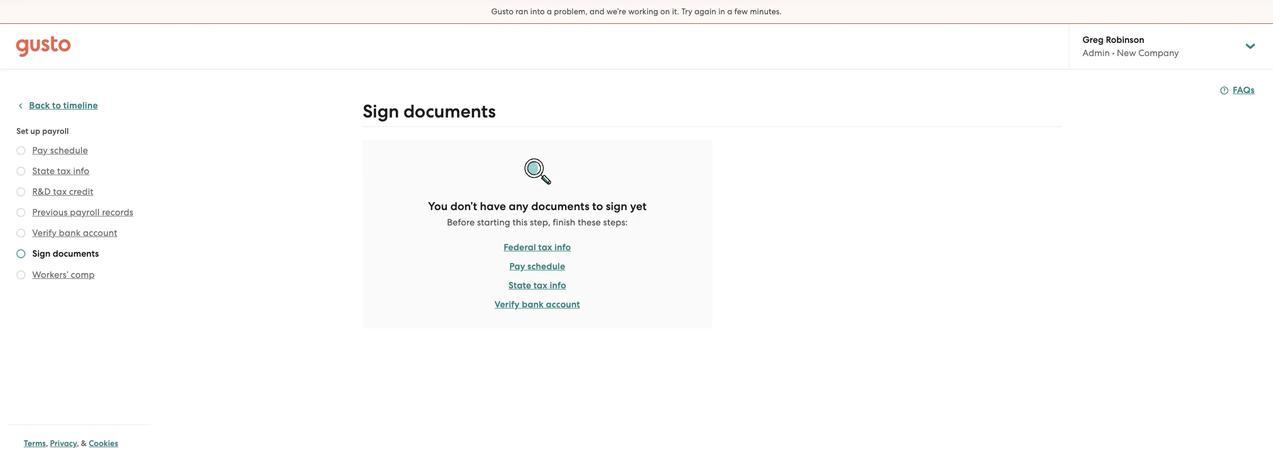 Task type: describe. For each thing, give the bounding box(es) containing it.
back to timeline
[[29, 100, 98, 111]]

company
[[1139, 48, 1179, 58]]

0 vertical spatial documents
[[404, 101, 496, 122]]

•
[[1112, 48, 1115, 58]]

schedule for 'pay schedule' link
[[528, 261, 565, 272]]

r&d tax credit
[[32, 186, 93, 197]]

these
[[578, 217, 601, 228]]

federal tax info
[[504, 242, 571, 253]]

sign documents inside list
[[32, 248, 99, 259]]

cookies
[[89, 439, 118, 448]]

working
[[628, 7, 658, 16]]

this
[[513, 217, 528, 228]]

set
[[16, 126, 28, 136]]

step,
[[530, 217, 551, 228]]

verify bank account link
[[495, 298, 580, 311]]

r&d tax credit button
[[32, 185, 93, 198]]

5 check image from the top
[[16, 249, 25, 258]]

state tax info for state tax info button
[[32, 166, 89, 176]]

check image for verify
[[16, 229, 25, 238]]

finish
[[553, 217, 576, 228]]

back to timeline button
[[16, 99, 98, 112]]

timeline
[[63, 100, 98, 111]]

gusto ran into a problem, and we're working on it. try again in a few minutes.
[[491, 7, 782, 16]]

robinson
[[1106, 34, 1145, 46]]

r&d
[[32, 186, 51, 197]]

state tax info button
[[32, 165, 89, 177]]

into
[[530, 7, 545, 16]]

back
[[29, 100, 50, 111]]

terms , privacy , & cookies
[[24, 439, 118, 448]]

pay schedule for 'pay schedule' link
[[509, 261, 565, 272]]

sign
[[606, 200, 628, 213]]

tax for state tax info button
[[57, 166, 71, 176]]

0 vertical spatial sign
[[363, 101, 399, 122]]

previous
[[32, 207, 68, 218]]

check image for state
[[16, 167, 25, 176]]

it.
[[672, 7, 679, 16]]

state for state tax info button
[[32, 166, 55, 176]]

workers' comp
[[32, 269, 95, 280]]

gusto
[[491, 7, 514, 16]]

you
[[428, 200, 448, 213]]

set up payroll
[[16, 126, 69, 136]]

terms link
[[24, 439, 46, 448]]

info for state tax info link
[[550, 280, 566, 291]]

state tax info link
[[509, 279, 566, 292]]

yet
[[630, 200, 647, 213]]

ran
[[516, 7, 528, 16]]

workers' comp button
[[32, 268, 95, 281]]

try
[[681, 7, 693, 16]]

don't
[[450, 200, 477, 213]]

home image
[[16, 36, 71, 57]]

documents inside you don't have any documents to sign yet before starting this step, finish these steps:
[[531, 200, 590, 213]]

new
[[1117, 48, 1136, 58]]

verify bank account for verify bank account button
[[32, 228, 117, 238]]

0 horizontal spatial payroll
[[42, 126, 69, 136]]

documents inside list
[[53, 248, 99, 259]]

pay schedule button
[[32, 144, 88, 157]]

up
[[30, 126, 40, 136]]

&
[[81, 439, 87, 448]]

privacy link
[[50, 439, 77, 448]]

state for state tax info link
[[509, 280, 531, 291]]

cookies button
[[89, 437, 118, 450]]

pay for pay schedule button
[[32, 145, 48, 156]]

faqs button
[[1220, 84, 1255, 97]]



Task type: vqa. For each thing, say whether or not it's contained in the screenshot.
account related to "Verify bank account" link
yes



Task type: locate. For each thing, give the bounding box(es) containing it.
sign inside list
[[32, 248, 51, 259]]

1 horizontal spatial pay
[[509, 261, 525, 272]]

bank for verify bank account link
[[522, 299, 544, 310]]

to inside button
[[52, 100, 61, 111]]

tax for r&d tax credit button
[[53, 186, 67, 197]]

1 vertical spatial verify bank account
[[495, 299, 580, 310]]

previous payroll records button
[[32, 206, 133, 219]]

schedule inside button
[[50, 145, 88, 156]]

federal
[[504, 242, 536, 253]]

2 check image from the top
[[16, 167, 25, 176]]

a right into
[[547, 7, 552, 16]]

0 horizontal spatial pay
[[32, 145, 48, 156]]

info down 'pay schedule' link
[[550, 280, 566, 291]]

1 horizontal spatial state tax info
[[509, 280, 566, 291]]

verify
[[32, 228, 57, 238], [495, 299, 520, 310]]

pay schedule up state tax info button
[[32, 145, 88, 156]]

1 vertical spatial account
[[546, 299, 580, 310]]

state tax info down 'pay schedule' link
[[509, 280, 566, 291]]

info for state tax info button
[[73, 166, 89, 176]]

0 horizontal spatial schedule
[[50, 145, 88, 156]]

0 horizontal spatial sign
[[32, 248, 51, 259]]

check image for r&d
[[16, 187, 25, 196]]

0 vertical spatial state
[[32, 166, 55, 176]]

steps:
[[603, 217, 628, 228]]

1 vertical spatial documents
[[531, 200, 590, 213]]

1 horizontal spatial schedule
[[528, 261, 565, 272]]

pay for 'pay schedule' link
[[509, 261, 525, 272]]

1 vertical spatial check image
[[16, 270, 25, 279]]

, left privacy
[[46, 439, 48, 448]]

0 vertical spatial schedule
[[50, 145, 88, 156]]

before
[[447, 217, 475, 228]]

4 check image from the top
[[16, 229, 25, 238]]

verify bank account down the previous payroll records button
[[32, 228, 117, 238]]

1 vertical spatial sign
[[32, 248, 51, 259]]

1 vertical spatial state
[[509, 280, 531, 291]]

0 vertical spatial sign documents
[[363, 101, 496, 122]]

pay down set up payroll at the left top of page
[[32, 145, 48, 156]]

verify bank account for verify bank account link
[[495, 299, 580, 310]]

state down 'pay schedule' link
[[509, 280, 531, 291]]

0 horizontal spatial to
[[52, 100, 61, 111]]

1 check image from the top
[[16, 146, 25, 155]]

bank inside button
[[59, 228, 81, 238]]

info inside state tax info button
[[73, 166, 89, 176]]

1 vertical spatial pay schedule
[[509, 261, 565, 272]]

0 vertical spatial account
[[83, 228, 117, 238]]

payroll down credit
[[70, 207, 100, 218]]

account down state tax info link
[[546, 299, 580, 310]]

tax for federal tax info link
[[538, 242, 552, 253]]

documents
[[404, 101, 496, 122], [531, 200, 590, 213], [53, 248, 99, 259]]

1 a from the left
[[547, 7, 552, 16]]

payroll
[[42, 126, 69, 136], [70, 207, 100, 218]]

federal tax info link
[[504, 241, 571, 254]]

verify for verify bank account button
[[32, 228, 57, 238]]

verify inside button
[[32, 228, 57, 238]]

a
[[547, 7, 552, 16], [727, 7, 732, 16]]

state tax info for state tax info link
[[509, 280, 566, 291]]

0 horizontal spatial a
[[547, 7, 552, 16]]

0 vertical spatial state tax info
[[32, 166, 89, 176]]

again
[[695, 7, 717, 16]]

pay
[[32, 145, 48, 156], [509, 261, 525, 272]]

0 vertical spatial payroll
[[42, 126, 69, 136]]

2 check image from the top
[[16, 270, 25, 279]]

minutes.
[[750, 7, 782, 16]]

1 horizontal spatial account
[[546, 299, 580, 310]]

pay schedule for pay schedule button
[[32, 145, 88, 156]]

verify bank account down state tax info link
[[495, 299, 580, 310]]

1 horizontal spatial to
[[592, 200, 603, 213]]

0 horizontal spatial ,
[[46, 439, 48, 448]]

tax for state tax info link
[[534, 280, 548, 291]]

0 horizontal spatial verify
[[32, 228, 57, 238]]

0 horizontal spatial bank
[[59, 228, 81, 238]]

privacy
[[50, 439, 77, 448]]

schedule up state tax info button
[[50, 145, 88, 156]]

0 vertical spatial pay schedule
[[32, 145, 88, 156]]

account for verify bank account link
[[546, 299, 580, 310]]

check image for pay
[[16, 146, 25, 155]]

greg robinson admin • new company
[[1083, 34, 1179, 58]]

1 vertical spatial schedule
[[528, 261, 565, 272]]

pay schedule link
[[509, 260, 565, 273]]

verify bank account button
[[32, 227, 117, 239]]

tax
[[57, 166, 71, 176], [53, 186, 67, 197], [538, 242, 552, 253], [534, 280, 548, 291]]

info for federal tax info link
[[555, 242, 571, 253]]

1 horizontal spatial pay schedule
[[509, 261, 565, 272]]

0 horizontal spatial pay schedule
[[32, 145, 88, 156]]

1 horizontal spatial bank
[[522, 299, 544, 310]]

2 horizontal spatial documents
[[531, 200, 590, 213]]

check image left previous
[[16, 208, 25, 217]]

0 horizontal spatial state tax info
[[32, 166, 89, 176]]

1 horizontal spatial ,
[[77, 439, 79, 448]]

info inside federal tax info link
[[555, 242, 571, 253]]

pay schedule inside sign documents list
[[32, 145, 88, 156]]

faqs
[[1233, 85, 1255, 96]]

state
[[32, 166, 55, 176], [509, 280, 531, 291]]

sign documents
[[363, 101, 496, 122], [32, 248, 99, 259]]

schedule
[[50, 145, 88, 156], [528, 261, 565, 272]]

check image
[[16, 146, 25, 155], [16, 167, 25, 176], [16, 187, 25, 196], [16, 229, 25, 238], [16, 249, 25, 258]]

0 horizontal spatial documents
[[53, 248, 99, 259]]

1 horizontal spatial verify bank account
[[495, 299, 580, 310]]

2 vertical spatial info
[[550, 280, 566, 291]]

state tax info inside sign documents list
[[32, 166, 89, 176]]

tax up 'pay schedule' link
[[538, 242, 552, 253]]

you don't have any documents to sign yet before starting this step, finish these steps:
[[428, 200, 647, 228]]

bank
[[59, 228, 81, 238], [522, 299, 544, 310]]

schedule for pay schedule button
[[50, 145, 88, 156]]

1 horizontal spatial sign
[[363, 101, 399, 122]]

records
[[102, 207, 133, 218]]

on
[[661, 7, 670, 16]]

0 horizontal spatial verify bank account
[[32, 228, 117, 238]]

1 vertical spatial payroll
[[70, 207, 100, 218]]

1 vertical spatial info
[[555, 242, 571, 253]]

1 vertical spatial bank
[[522, 299, 544, 310]]

account
[[83, 228, 117, 238], [546, 299, 580, 310]]

state tax info down pay schedule button
[[32, 166, 89, 176]]

0 horizontal spatial state
[[32, 166, 55, 176]]

check image left workers'
[[16, 270, 25, 279]]

verify down state tax info link
[[495, 299, 520, 310]]

2 a from the left
[[727, 7, 732, 16]]

info
[[73, 166, 89, 176], [555, 242, 571, 253], [550, 280, 566, 291]]

bank for verify bank account button
[[59, 228, 81, 238]]

a right in
[[727, 7, 732, 16]]

verify for verify bank account link
[[495, 299, 520, 310]]

0 vertical spatial bank
[[59, 228, 81, 238]]

check image for workers'
[[16, 270, 25, 279]]

check image
[[16, 208, 25, 217], [16, 270, 25, 279]]

have
[[480, 200, 506, 213]]

2 , from the left
[[77, 439, 79, 448]]

pay inside button
[[32, 145, 48, 156]]

1 vertical spatial to
[[592, 200, 603, 213]]

1 horizontal spatial sign documents
[[363, 101, 496, 122]]

0 vertical spatial verify
[[32, 228, 57, 238]]

1 vertical spatial sign documents
[[32, 248, 99, 259]]

account for verify bank account button
[[83, 228, 117, 238]]

verify bank account inside sign documents list
[[32, 228, 117, 238]]

0 horizontal spatial account
[[83, 228, 117, 238]]

bank down the previous payroll records button
[[59, 228, 81, 238]]

bank down state tax info link
[[522, 299, 544, 310]]

workers'
[[32, 269, 68, 280]]

1 horizontal spatial payroll
[[70, 207, 100, 218]]

0 vertical spatial info
[[73, 166, 89, 176]]

, left &
[[77, 439, 79, 448]]

1 horizontal spatial verify
[[495, 299, 520, 310]]

info inside state tax info link
[[550, 280, 566, 291]]

1 horizontal spatial a
[[727, 7, 732, 16]]

account inside button
[[83, 228, 117, 238]]

payroll inside button
[[70, 207, 100, 218]]

info up credit
[[73, 166, 89, 176]]

1 horizontal spatial state
[[509, 280, 531, 291]]

2 vertical spatial documents
[[53, 248, 99, 259]]

verify bank account
[[32, 228, 117, 238], [495, 299, 580, 310]]

1 , from the left
[[46, 439, 48, 448]]

verify down previous
[[32, 228, 57, 238]]

sign
[[363, 101, 399, 122], [32, 248, 51, 259]]

account down the previous payroll records button
[[83, 228, 117, 238]]

starting
[[477, 217, 510, 228]]

1 check image from the top
[[16, 208, 25, 217]]

sign documents list
[[16, 144, 147, 283]]

info down finish
[[555, 242, 571, 253]]

pay down federal
[[509, 261, 525, 272]]

we're
[[607, 7, 626, 16]]

0 vertical spatial check image
[[16, 208, 25, 217]]

in
[[719, 7, 725, 16]]

tax down 'pay schedule' link
[[534, 280, 548, 291]]

credit
[[69, 186, 93, 197]]

state inside button
[[32, 166, 55, 176]]

0 horizontal spatial sign documents
[[32, 248, 99, 259]]

greg
[[1083, 34, 1104, 46]]

state up r&d
[[32, 166, 55, 176]]

admin
[[1083, 48, 1110, 58]]

check image for previous
[[16, 208, 25, 217]]

schedule down federal tax info link
[[528, 261, 565, 272]]

and
[[590, 7, 605, 16]]

to right back
[[52, 100, 61, 111]]

0 vertical spatial verify bank account
[[32, 228, 117, 238]]

problem,
[[554, 7, 588, 16]]

pay schedule
[[32, 145, 88, 156], [509, 261, 565, 272]]

any
[[509, 200, 529, 213]]

terms
[[24, 439, 46, 448]]

,
[[46, 439, 48, 448], [77, 439, 79, 448]]

0 vertical spatial to
[[52, 100, 61, 111]]

previous payroll records
[[32, 207, 133, 218]]

to inside you don't have any documents to sign yet before starting this step, finish these steps:
[[592, 200, 603, 213]]

tax up r&d tax credit button
[[57, 166, 71, 176]]

to up these
[[592, 200, 603, 213]]

comp
[[71, 269, 95, 280]]

0 vertical spatial pay
[[32, 145, 48, 156]]

1 vertical spatial pay
[[509, 261, 525, 272]]

few
[[735, 7, 748, 16]]

1 horizontal spatial documents
[[404, 101, 496, 122]]

payroll up pay schedule button
[[42, 126, 69, 136]]

state tax info
[[32, 166, 89, 176], [509, 280, 566, 291]]

to
[[52, 100, 61, 111], [592, 200, 603, 213]]

tax right r&d
[[53, 186, 67, 197]]

pay schedule down federal tax info link
[[509, 261, 565, 272]]

1 vertical spatial state tax info
[[509, 280, 566, 291]]

3 check image from the top
[[16, 187, 25, 196]]

1 vertical spatial verify
[[495, 299, 520, 310]]



